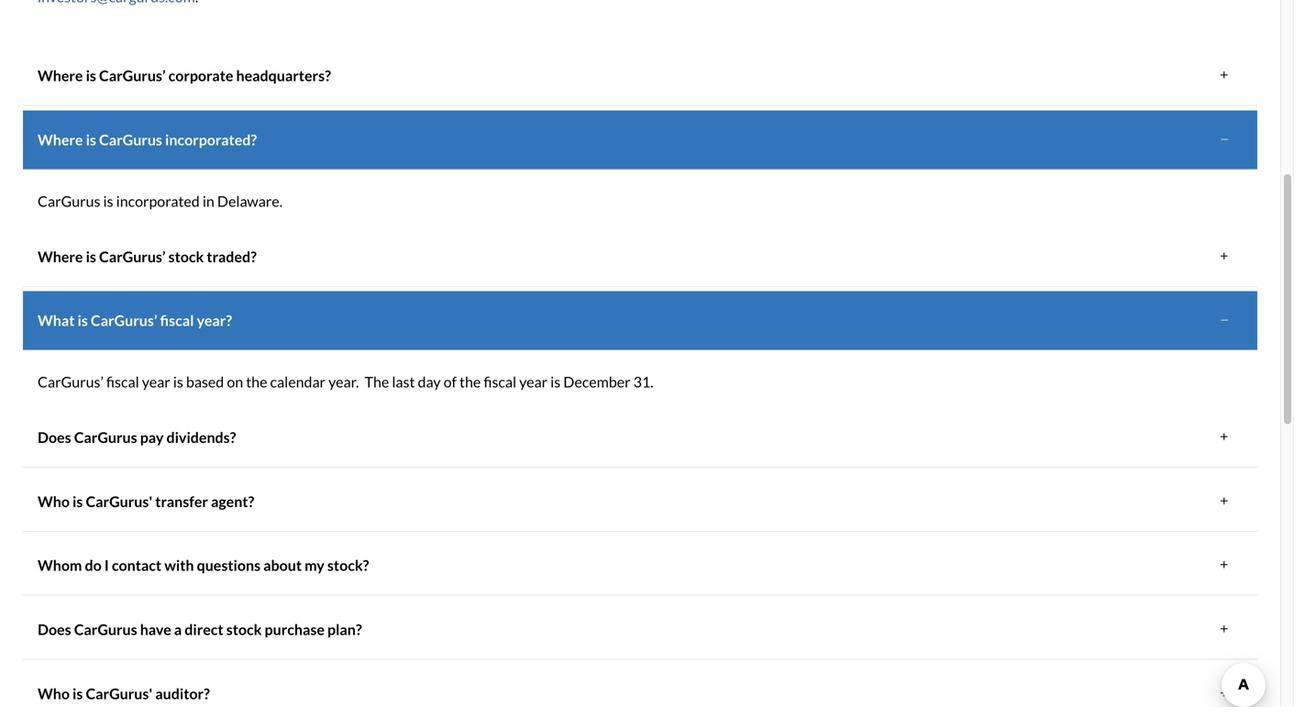 Task type: vqa. For each thing, say whether or not it's contained in the screenshot.
Our
no



Task type: locate. For each thing, give the bounding box(es) containing it.
cargurus
[[99, 131, 162, 149], [38, 192, 100, 210], [74, 429, 137, 446], [74, 621, 137, 639]]

dividends?
[[167, 429, 236, 446]]

cargurus' inside tab
[[91, 312, 157, 330]]

cargurus' right what
[[91, 312, 157, 330]]

0 horizontal spatial year
[[142, 373, 170, 391]]

on
[[227, 373, 243, 391]]

does cargurus have a direct stock purchase plan?
[[38, 621, 362, 639]]

1 vertical spatial cargurus'
[[86, 685, 152, 703]]

fiscal right of
[[484, 373, 517, 391]]

1 year from the left
[[142, 373, 170, 391]]

2 does from the top
[[38, 621, 71, 639]]

cargurus'
[[86, 493, 152, 511], [86, 685, 152, 703]]

about
[[263, 557, 302, 575]]

cargurus inside does cargurus have a direct stock purchase plan? tab
[[74, 621, 137, 639]]

cargurus' inside 'tab'
[[86, 685, 152, 703]]

0 horizontal spatial stock
[[168, 248, 204, 266]]

1 horizontal spatial stock
[[226, 621, 262, 639]]

2 where from the top
[[38, 131, 83, 149]]

traded?
[[207, 248, 257, 266]]

cargurus left pay
[[74, 429, 137, 446]]

cargurus' inside tab
[[99, 67, 166, 85]]

stock?
[[327, 557, 369, 575]]

1 horizontal spatial the
[[460, 373, 481, 391]]

what is cargurus' fiscal year?
[[38, 312, 232, 330]]

who inside 'tab'
[[38, 685, 70, 703]]

is inside tab
[[86, 67, 96, 85]]

is inside 'tab'
[[73, 685, 83, 703]]

transfer
[[155, 493, 208, 511]]

last
[[392, 373, 415, 391]]

1 vertical spatial does
[[38, 621, 71, 639]]

2 vertical spatial where
[[38, 248, 83, 266]]

of
[[444, 373, 457, 391]]

stock right direct
[[226, 621, 262, 639]]

0 vertical spatial stock
[[168, 248, 204, 266]]

fiscal up the "does cargurus pay dividends?"
[[106, 373, 139, 391]]

0 vertical spatial cargurus'
[[86, 493, 152, 511]]

the right of
[[460, 373, 481, 391]]

is
[[86, 67, 96, 85], [86, 131, 96, 149], [103, 192, 113, 210], [86, 248, 96, 266], [78, 312, 88, 330], [173, 373, 183, 391], [551, 373, 561, 391], [73, 493, 83, 511], [73, 685, 83, 703]]

is inside tab panel
[[103, 192, 113, 210]]

year
[[142, 373, 170, 391], [519, 373, 548, 391]]

where for where is cargurus incorporated?
[[38, 131, 83, 149]]

where is cargurus' corporate headquarters? tab
[[23, 47, 1258, 106]]

cargurus up incorporated
[[99, 131, 162, 149]]

where
[[38, 67, 83, 85], [38, 131, 83, 149], [38, 248, 83, 266]]

2 cargurus' from the top
[[86, 685, 152, 703]]

is for where is cargurus' stock traded?
[[86, 248, 96, 266]]

is for where is cargurus' corporate headquarters?
[[86, 67, 96, 85]]

2 horizontal spatial fiscal
[[484, 373, 517, 391]]

does for does cargurus have a direct stock purchase plan?
[[38, 621, 71, 639]]

whom
[[38, 557, 82, 575]]

cargurus' down incorporated
[[99, 248, 166, 266]]

where is cargurus' stock traded? tab
[[23, 227, 1258, 287]]

0 vertical spatial does
[[38, 429, 71, 446]]

incorporated
[[116, 192, 200, 210]]

where is cargurus' stock traded?
[[38, 248, 257, 266]]

calendar
[[270, 373, 326, 391]]

i
[[104, 557, 109, 575]]

whom should i contact regarding investor inquiries? tab panel
[[23, 0, 1258, 47]]

where inside tab
[[38, 67, 83, 85]]

the right on
[[246, 373, 267, 391]]

1 vertical spatial where
[[38, 131, 83, 149]]

1 where from the top
[[38, 67, 83, 85]]

cargurus' for transfer
[[86, 493, 152, 511]]

0 horizontal spatial the
[[246, 373, 267, 391]]

cargurus inside does cargurus pay dividends? tab
[[74, 429, 137, 446]]

cargurus left 'have'
[[74, 621, 137, 639]]

cargurus'
[[99, 67, 166, 85], [99, 248, 166, 266], [91, 312, 157, 330], [38, 373, 104, 391]]

december
[[564, 373, 631, 391]]

3 where from the top
[[38, 248, 83, 266]]

who is cargurus' auditor? tab
[[23, 665, 1258, 707]]

1 cargurus' from the top
[[86, 493, 152, 511]]

the
[[246, 373, 267, 391], [460, 373, 481, 391]]

does
[[38, 429, 71, 446], [38, 621, 71, 639]]

31.
[[634, 373, 654, 391]]

cargurus' inside tab
[[86, 493, 152, 511]]

fiscal
[[160, 312, 194, 330], [106, 373, 139, 391], [484, 373, 517, 391]]

1 horizontal spatial year
[[519, 373, 548, 391]]

cargurus is incorporated in delaware.
[[38, 192, 283, 210]]

whom do i contact with questions about my stock?
[[38, 557, 369, 575]]

cargurus inside the where is cargurus incorporated? tab
[[99, 131, 162, 149]]

who
[[38, 493, 70, 511], [38, 685, 70, 703]]

is for who is cargurus' transfer agent?
[[73, 493, 83, 511]]

does cargurus have a direct stock purchase plan? tab
[[23, 601, 1258, 660]]

year left based on the left bottom of the page
[[142, 373, 170, 391]]

cargurus' inside 'tab panel'
[[38, 373, 104, 391]]

fiscal left year?
[[160, 312, 194, 330]]

who inside tab
[[38, 493, 70, 511]]

stock
[[168, 248, 204, 266], [226, 621, 262, 639]]

1 who from the top
[[38, 493, 70, 511]]

2 year from the left
[[519, 373, 548, 391]]

2 who from the top
[[38, 685, 70, 703]]

cargurus' left auditor?
[[86, 685, 152, 703]]

1 horizontal spatial fiscal
[[160, 312, 194, 330]]

who for who is cargurus' auditor?
[[38, 685, 70, 703]]

cargurus left incorporated
[[38, 192, 100, 210]]

auditor?
[[155, 685, 210, 703]]

cargurus' inside tab
[[99, 248, 166, 266]]

0 vertical spatial where
[[38, 67, 83, 85]]

cargurus' left 'transfer'
[[86, 493, 152, 511]]

1 vertical spatial who
[[38, 685, 70, 703]]

year left the december
[[519, 373, 548, 391]]

0 vertical spatial who
[[38, 493, 70, 511]]

stock left traded?
[[168, 248, 204, 266]]

cargurus' up where is cargurus incorporated?
[[99, 67, 166, 85]]

cargurus inside where is cargurus incorporated? tab panel
[[38, 192, 100, 210]]

1 does from the top
[[38, 429, 71, 446]]

day
[[418, 373, 441, 391]]

cargurus' down what
[[38, 373, 104, 391]]



Task type: describe. For each thing, give the bounding box(es) containing it.
cargurus' for fiscal
[[91, 312, 157, 330]]

1 the from the left
[[246, 373, 267, 391]]

a
[[174, 621, 182, 639]]

my
[[305, 557, 325, 575]]

where is cargurus incorporated?
[[38, 131, 257, 149]]

who is cargurus' transfer agent? tab
[[23, 472, 1258, 532]]

agent?
[[211, 493, 254, 511]]

is for where is cargurus incorporated?
[[86, 131, 96, 149]]

where for where is cargurus' stock traded?
[[38, 248, 83, 266]]

year?
[[197, 312, 232, 330]]

fiscal inside tab
[[160, 312, 194, 330]]

where is cargurus' corporate headquarters?
[[38, 67, 331, 85]]

year.
[[329, 373, 359, 391]]

1 vertical spatial stock
[[226, 621, 262, 639]]

does cargurus pay dividends? tab
[[23, 408, 1258, 468]]

where for where is cargurus' corporate headquarters?
[[38, 67, 83, 85]]

pay
[[140, 429, 164, 446]]

what
[[38, 312, 75, 330]]

delaware.
[[217, 192, 283, 210]]

what is cargurus' fiscal year? tab panel
[[23, 356, 1258, 408]]

questions
[[197, 557, 261, 575]]

headquarters?
[[236, 67, 331, 85]]

is for cargurus is incorporated in delaware.
[[103, 192, 113, 210]]

who is cargurus' transfer agent?
[[38, 493, 254, 511]]

cargurus' fiscal year is based on the calendar year.  the last day of the fiscal year is december 31.
[[38, 373, 657, 391]]

what is cargurus' fiscal year? tab
[[23, 292, 1258, 351]]

where is cargurus incorporated? tab
[[23, 111, 1258, 170]]

purchase
[[265, 621, 325, 639]]

whom do i contact with questions about my stock? tab
[[23, 537, 1258, 596]]

cargurus' for stock
[[99, 248, 166, 266]]

is for who is cargurus' auditor?
[[73, 685, 83, 703]]

in
[[203, 192, 215, 210]]

incorporated?
[[165, 131, 257, 149]]

plan?
[[328, 621, 362, 639]]

cargurus' for corporate
[[99, 67, 166, 85]]

0 horizontal spatial fiscal
[[106, 373, 139, 391]]

does cargurus pay dividends?
[[38, 429, 236, 446]]

where is cargurus incorporated? tab panel
[[23, 175, 1258, 227]]

does for does cargurus pay dividends?
[[38, 429, 71, 446]]

cargurus' for auditor?
[[86, 685, 152, 703]]

direct
[[185, 621, 224, 639]]

do
[[85, 557, 102, 575]]

who for who is cargurus' transfer agent?
[[38, 493, 70, 511]]

is for what is cargurus' fiscal year?
[[78, 312, 88, 330]]

who is cargurus' auditor?
[[38, 685, 210, 703]]

with
[[164, 557, 194, 575]]

have
[[140, 621, 171, 639]]

2 the from the left
[[460, 373, 481, 391]]

corporate
[[168, 67, 233, 85]]

contact
[[112, 557, 162, 575]]

based
[[186, 373, 224, 391]]



